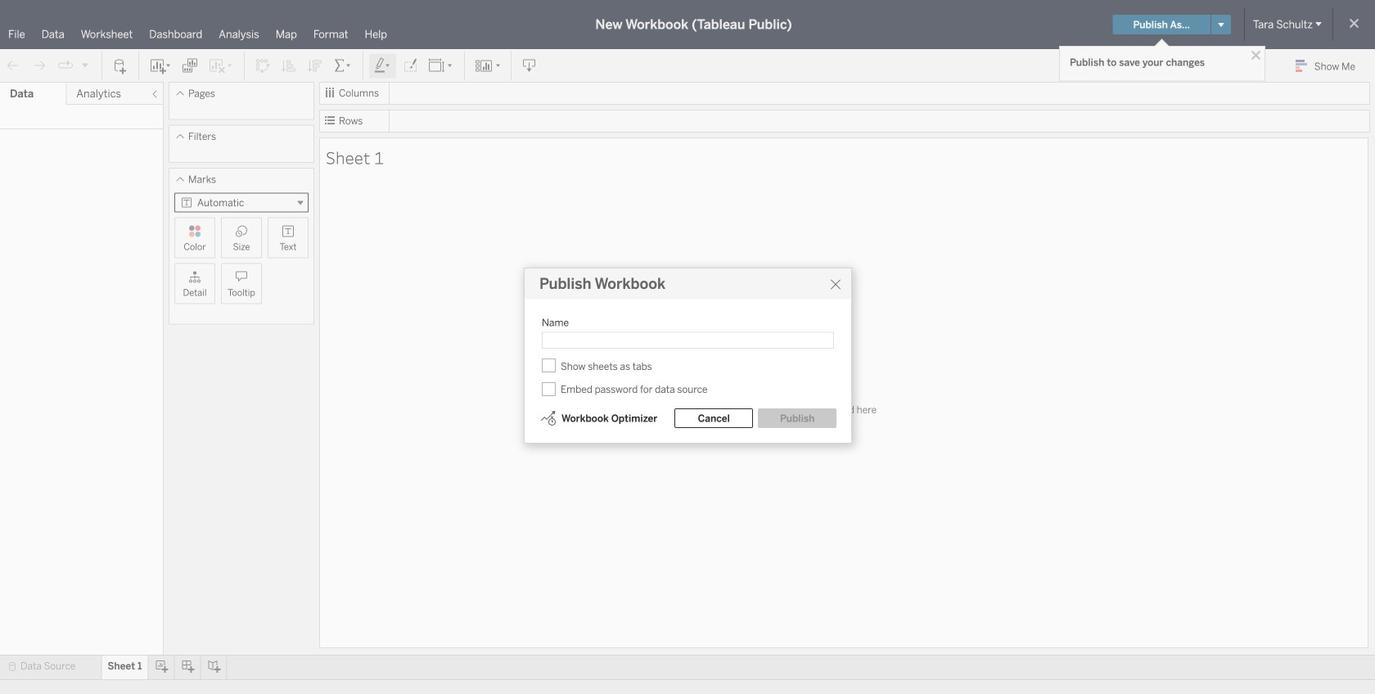 Task type: describe. For each thing, give the bounding box(es) containing it.
redo image
[[31, 58, 47, 74]]

new data source image
[[112, 58, 129, 74]]

download image
[[521, 58, 538, 74]]



Task type: vqa. For each thing, say whether or not it's contained in the screenshot.
List Box
no



Task type: locate. For each thing, give the bounding box(es) containing it.
0 horizontal spatial replay animation image
[[57, 58, 74, 74]]

close image
[[1248, 47, 1264, 63]]

highlight image
[[373, 58, 392, 74]]

None text field
[[542, 332, 834, 349]]

fit image
[[428, 58, 454, 74]]

collapse image
[[150, 89, 160, 99]]

replay animation image right redo icon
[[57, 58, 74, 74]]

totals image
[[333, 58, 353, 74]]

replay animation image
[[57, 58, 74, 74], [80, 60, 90, 70]]

replay animation image left new data source icon
[[80, 60, 90, 70]]

clear sheet image
[[208, 58, 234, 74]]

1 horizontal spatial replay animation image
[[80, 60, 90, 70]]

duplicate image
[[182, 58, 198, 74]]

format workbook image
[[402, 58, 418, 74]]

sort descending image
[[307, 58, 323, 74]]

swap rows and columns image
[[255, 58, 271, 74]]

sort ascending image
[[281, 58, 297, 74]]

new worksheet image
[[149, 58, 172, 74]]

undo image
[[5, 58, 21, 74]]

dialog
[[524, 268, 852, 444]]

show/hide cards image
[[475, 58, 501, 74]]



